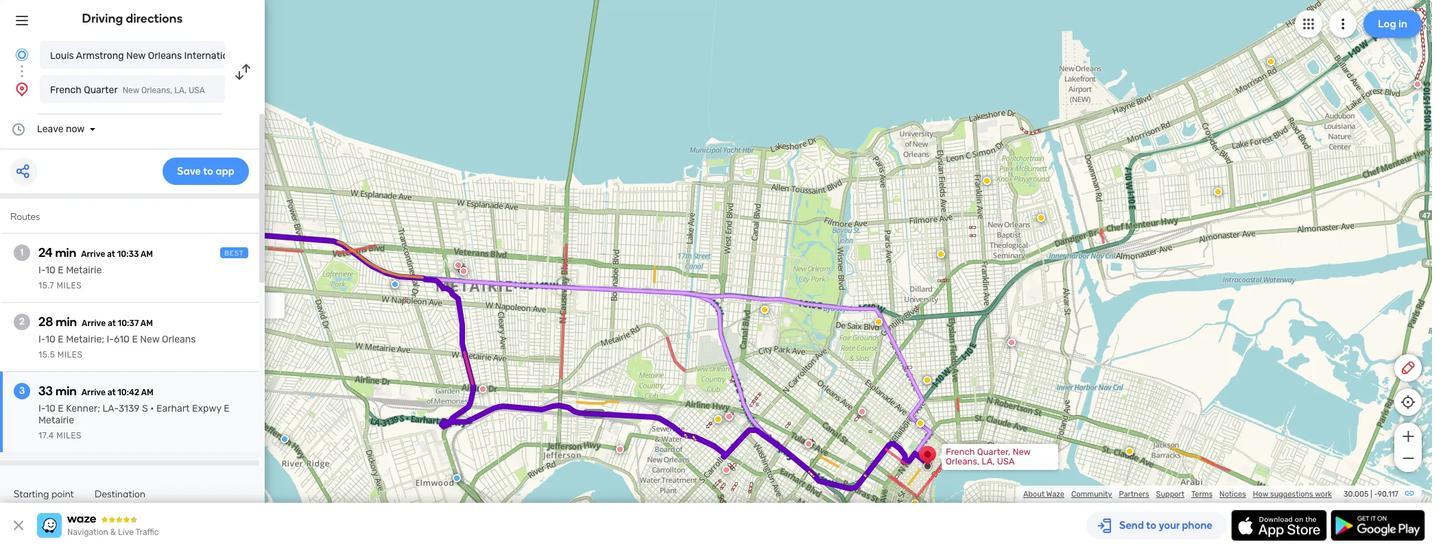 Task type: vqa. For each thing, say whether or not it's contained in the screenshot.
summary in the bottom of the page
no



Task type: describe. For each thing, give the bounding box(es) containing it.
french for quarter,
[[946, 447, 975, 457]]

24
[[38, 246, 53, 261]]

i-10 e metairie; i-610 e new orleans 15.5 miles
[[38, 334, 196, 360]]

1
[[20, 247, 24, 259]]

30.005
[[1344, 490, 1369, 499]]

am for 33 min
[[141, 388, 153, 398]]

zoom in image
[[1400, 429, 1417, 445]]

current location image
[[14, 47, 30, 63]]

|
[[1370, 490, 1372, 499]]

new for french quarter new orleans, la, usa
[[123, 86, 139, 95]]

metairie inside i-10 e metairie 15.7 miles
[[66, 265, 102, 276]]

min for 33 min
[[56, 384, 77, 399]]

30.005 | -90.117
[[1344, 490, 1399, 499]]

la-
[[102, 403, 119, 415]]

notices
[[1220, 490, 1246, 499]]

arrive for 28 min
[[82, 319, 106, 329]]

traffic
[[135, 528, 159, 538]]

e for 28 min
[[58, 334, 64, 346]]

610
[[114, 334, 130, 346]]

new for louis armstrong new orleans international airport
[[126, 50, 146, 62]]

at for 28 min
[[108, 319, 116, 329]]

metairie;
[[66, 334, 104, 346]]

i- for 33 min
[[38, 403, 45, 415]]

10:37
[[118, 319, 139, 329]]

at for 24 min
[[107, 250, 115, 259]]

0 vertical spatial police image
[[391, 281, 399, 289]]

directions
[[126, 11, 183, 26]]

•
[[150, 403, 154, 415]]

e right 610
[[132, 334, 138, 346]]

10 for 33
[[45, 403, 55, 415]]

international
[[184, 50, 241, 62]]

community
[[1071, 490, 1112, 499]]

24 min arrive at 10:33 am
[[38, 246, 153, 261]]

point
[[52, 489, 74, 501]]

2 vertical spatial police image
[[453, 475, 461, 483]]

earhart
[[156, 403, 190, 415]]

la, for quarter
[[174, 86, 187, 95]]

s
[[142, 403, 148, 415]]

min for 24 min
[[55, 246, 76, 261]]

&
[[110, 528, 116, 538]]

suggestions
[[1270, 490, 1313, 499]]

quarter
[[84, 84, 118, 96]]

i-10 e kenner; la-3139 s • earhart expwy e metairie 17.4 miles
[[38, 403, 230, 441]]

min for 28 min
[[56, 315, 77, 330]]

now
[[66, 123, 85, 135]]

routes
[[10, 211, 40, 223]]

driving directions
[[82, 11, 183, 26]]

how
[[1253, 490, 1268, 499]]

location image
[[14, 81, 30, 97]]

waze
[[1046, 490, 1064, 499]]

support
[[1156, 490, 1185, 499]]

about waze community partners support terms notices how suggestions work
[[1023, 490, 1332, 499]]

10 for 28
[[45, 334, 55, 346]]

metairie inside i-10 e kenner; la-3139 s • earhart expwy e metairie 17.4 miles
[[38, 415, 74, 427]]

support link
[[1156, 490, 1185, 499]]

starting
[[14, 489, 49, 501]]

destination button
[[95, 489, 146, 512]]

new for french quarter, new orleans, la, usa
[[1013, 447, 1031, 457]]

armstrong
[[76, 50, 124, 62]]

best
[[224, 250, 244, 258]]

kenner;
[[66, 403, 100, 415]]



Task type: locate. For each thing, give the bounding box(es) containing it.
arrive
[[81, 250, 105, 259], [82, 319, 106, 329], [81, 388, 106, 398]]

metairie up the 17.4
[[38, 415, 74, 427]]

usa inside french quarter, new orleans, la, usa
[[997, 457, 1015, 467]]

17.4
[[38, 431, 54, 441]]

0 vertical spatial am
[[141, 250, 153, 259]]

am for 24 min
[[141, 250, 153, 259]]

am up the s
[[141, 388, 153, 398]]

am inside 33 min arrive at 10:42 am
[[141, 388, 153, 398]]

french quarter new orleans, la, usa
[[50, 84, 205, 96]]

usa for quarter
[[189, 86, 205, 95]]

am
[[141, 250, 153, 259], [140, 319, 153, 329], [141, 388, 153, 398]]

0 horizontal spatial orleans,
[[141, 86, 172, 95]]

orleans, inside french quarter, new orleans, la, usa
[[946, 457, 980, 467]]

louis armstrong new orleans international airport
[[50, 50, 275, 62]]

e for 24 min
[[58, 265, 64, 276]]

i- for 28 min
[[38, 334, 45, 346]]

0 vertical spatial la,
[[174, 86, 187, 95]]

10 up 15.5
[[45, 334, 55, 346]]

1 vertical spatial orleans
[[162, 334, 196, 346]]

10:42
[[117, 388, 139, 398]]

destination
[[95, 489, 146, 501]]

orleans, for quarter
[[141, 86, 172, 95]]

usa inside the french quarter new orleans, la, usa
[[189, 86, 205, 95]]

louis armstrong new orleans international airport button
[[40, 41, 275, 69]]

navigation & live traffic
[[67, 528, 159, 538]]

0 horizontal spatial police image
[[281, 436, 289, 444]]

10 down 33
[[45, 403, 55, 415]]

arrive up kenner;
[[81, 388, 106, 398]]

usa
[[189, 86, 205, 95], [997, 457, 1015, 467]]

road closed image
[[454, 261, 462, 270], [460, 267, 468, 276], [479, 385, 487, 394], [858, 408, 866, 416], [616, 446, 624, 454]]

e left "metairie;"
[[58, 334, 64, 346]]

french inside french quarter, new orleans, la, usa
[[946, 447, 975, 457]]

new inside the french quarter new orleans, la, usa
[[123, 86, 139, 95]]

0 vertical spatial french
[[50, 84, 81, 96]]

15.5
[[38, 350, 55, 360]]

i- down 33
[[38, 403, 45, 415]]

arrive for 33 min
[[81, 388, 106, 398]]

french down louis
[[50, 84, 81, 96]]

2 horizontal spatial police image
[[453, 475, 461, 483]]

min right 33
[[56, 384, 77, 399]]

i- up 15.5
[[38, 334, 45, 346]]

at for 33 min
[[107, 388, 116, 398]]

driving
[[82, 11, 123, 26]]

live
[[118, 528, 134, 538]]

french left "quarter,"
[[946, 447, 975, 457]]

miles inside i-10 e metairie 15.7 miles
[[57, 281, 82, 291]]

miles inside i-10 e kenner; la-3139 s • earhart expwy e metairie 17.4 miles
[[56, 431, 82, 441]]

new
[[126, 50, 146, 62], [123, 86, 139, 95], [140, 334, 160, 346], [1013, 447, 1031, 457]]

new up the french quarter new orleans, la, usa at top left
[[126, 50, 146, 62]]

1 vertical spatial usa
[[997, 457, 1015, 467]]

2 vertical spatial am
[[141, 388, 153, 398]]

road closed image
[[1414, 80, 1422, 88], [1008, 339, 1016, 347], [725, 413, 733, 421], [805, 440, 813, 449], [722, 466, 730, 475]]

1 vertical spatial police image
[[281, 436, 289, 444]]

leave now
[[37, 123, 85, 135]]

arrive for 24 min
[[81, 250, 105, 259]]

1 horizontal spatial orleans,
[[946, 457, 980, 467]]

28 min arrive at 10:37 am
[[38, 315, 153, 330]]

0 vertical spatial usa
[[189, 86, 205, 95]]

orleans inside button
[[148, 50, 182, 62]]

la, inside french quarter, new orleans, la, usa
[[982, 457, 995, 467]]

la, inside the french quarter new orleans, la, usa
[[174, 86, 187, 95]]

at inside 28 min arrive at 10:37 am
[[108, 319, 116, 329]]

terms link
[[1191, 490, 1213, 499]]

0 vertical spatial 10
[[45, 265, 55, 276]]

am right the 10:33
[[141, 250, 153, 259]]

3 at from the top
[[107, 388, 116, 398]]

i- up 15.7
[[38, 265, 45, 276]]

3
[[19, 385, 25, 397]]

usa for quarter,
[[997, 457, 1015, 467]]

1 vertical spatial min
[[56, 315, 77, 330]]

1 vertical spatial am
[[140, 319, 153, 329]]

-
[[1374, 490, 1378, 499]]

28
[[38, 315, 53, 330]]

la, for quarter,
[[982, 457, 995, 467]]

3139
[[119, 403, 140, 415]]

1 horizontal spatial french
[[946, 447, 975, 457]]

2 vertical spatial arrive
[[81, 388, 106, 398]]

0 vertical spatial at
[[107, 250, 115, 259]]

airport
[[244, 50, 275, 62]]

french quarter, new orleans, la, usa
[[946, 447, 1031, 467]]

0 vertical spatial orleans,
[[141, 86, 172, 95]]

e left kenner;
[[58, 403, 64, 415]]

1 horizontal spatial usa
[[997, 457, 1015, 467]]

navigation
[[67, 528, 108, 538]]

notices link
[[1220, 490, 1246, 499]]

0 vertical spatial metairie
[[66, 265, 102, 276]]

0 horizontal spatial la,
[[174, 86, 187, 95]]

0 vertical spatial arrive
[[81, 250, 105, 259]]

work
[[1315, 490, 1332, 499]]

orleans
[[148, 50, 182, 62], [162, 334, 196, 346]]

new inside french quarter, new orleans, la, usa
[[1013, 447, 1031, 457]]

partners link
[[1119, 490, 1149, 499]]

metairie
[[66, 265, 102, 276], [38, 415, 74, 427]]

1 horizontal spatial police image
[[391, 281, 399, 289]]

min
[[55, 246, 76, 261], [56, 315, 77, 330], [56, 384, 77, 399]]

e down '24 min arrive at 10:33 am'
[[58, 265, 64, 276]]

0 horizontal spatial usa
[[189, 86, 205, 95]]

orleans right 610
[[162, 334, 196, 346]]

new inside i-10 e metairie; i-610 e new orleans 15.5 miles
[[140, 334, 160, 346]]

min right the 24
[[55, 246, 76, 261]]

quarter,
[[977, 447, 1010, 457]]

arrive up i-10 e metairie 15.7 miles
[[81, 250, 105, 259]]

miles down "metairie;"
[[57, 350, 83, 360]]

community link
[[1071, 490, 1112, 499]]

0 vertical spatial orleans
[[148, 50, 182, 62]]

e
[[58, 265, 64, 276], [58, 334, 64, 346], [132, 334, 138, 346], [58, 403, 64, 415], [224, 403, 230, 415]]

10 inside i-10 e metairie 15.7 miles
[[45, 265, 55, 276]]

miles inside i-10 e metairie; i-610 e new orleans 15.5 miles
[[57, 350, 83, 360]]

about waze link
[[1023, 490, 1064, 499]]

3 10 from the top
[[45, 403, 55, 415]]

1 vertical spatial la,
[[982, 457, 995, 467]]

1 vertical spatial french
[[946, 447, 975, 457]]

at up la- at the bottom of page
[[107, 388, 116, 398]]

e inside i-10 e metairie 15.7 miles
[[58, 265, 64, 276]]

0 vertical spatial min
[[55, 246, 76, 261]]

2 vertical spatial 10
[[45, 403, 55, 415]]

at left the 10:33
[[107, 250, 115, 259]]

i- inside i-10 e kenner; la-3139 s • earhart expwy e metairie 17.4 miles
[[38, 403, 45, 415]]

hazard image
[[1267, 58, 1275, 66], [1214, 188, 1222, 196], [937, 250, 945, 259], [714, 416, 722, 424]]

0 horizontal spatial french
[[50, 84, 81, 96]]

1 vertical spatial orleans,
[[946, 457, 980, 467]]

louis
[[50, 50, 74, 62]]

hazard image
[[983, 177, 991, 185], [1037, 214, 1045, 222], [761, 306, 769, 314], [874, 318, 883, 326], [923, 377, 931, 385], [916, 420, 925, 428], [1126, 448, 1134, 456], [911, 500, 919, 508]]

10 inside i-10 e kenner; la-3139 s • earhart expwy e metairie 17.4 miles
[[45, 403, 55, 415]]

starting point button
[[14, 489, 74, 510]]

2 vertical spatial min
[[56, 384, 77, 399]]

at inside 33 min arrive at 10:42 am
[[107, 388, 116, 398]]

starting point
[[14, 489, 74, 501]]

orleans,
[[141, 86, 172, 95], [946, 457, 980, 467]]

i- down 28 min arrive at 10:37 am
[[107, 334, 114, 346]]

2 10 from the top
[[45, 334, 55, 346]]

how suggestions work link
[[1253, 490, 1332, 499]]

10 inside i-10 e metairie; i-610 e new orleans 15.5 miles
[[45, 334, 55, 346]]

miles
[[57, 281, 82, 291], [57, 350, 83, 360], [56, 431, 82, 441]]

police image
[[391, 281, 399, 289], [281, 436, 289, 444], [453, 475, 461, 483]]

orleans down directions on the left of page
[[148, 50, 182, 62]]

zoom out image
[[1400, 451, 1417, 467]]

1 vertical spatial miles
[[57, 350, 83, 360]]

am inside 28 min arrive at 10:37 am
[[140, 319, 153, 329]]

arrive inside '24 min arrive at 10:33 am'
[[81, 250, 105, 259]]

orleans, inside the french quarter new orleans, la, usa
[[141, 86, 172, 95]]

am for 28 min
[[140, 319, 153, 329]]

2 vertical spatial miles
[[56, 431, 82, 441]]

10 for 24
[[45, 265, 55, 276]]

10
[[45, 265, 55, 276], [45, 334, 55, 346], [45, 403, 55, 415]]

new right 610
[[140, 334, 160, 346]]

10 up 15.7
[[45, 265, 55, 276]]

arrive inside 33 min arrive at 10:42 am
[[81, 388, 106, 398]]

33
[[38, 384, 53, 399]]

at inside '24 min arrive at 10:33 am'
[[107, 250, 115, 259]]

new right quarter
[[123, 86, 139, 95]]

2 at from the top
[[108, 319, 116, 329]]

miles right 15.7
[[57, 281, 82, 291]]

15.7
[[38, 281, 54, 291]]

i- for 24 min
[[38, 265, 45, 276]]

i- inside i-10 e metairie 15.7 miles
[[38, 265, 45, 276]]

arrive inside 28 min arrive at 10:37 am
[[82, 319, 106, 329]]

am inside '24 min arrive at 10:33 am'
[[141, 250, 153, 259]]

new inside button
[[126, 50, 146, 62]]

orleans, for quarter,
[[946, 457, 980, 467]]

french
[[50, 84, 81, 96], [946, 447, 975, 457]]

33 min arrive at 10:42 am
[[38, 384, 153, 399]]

pencil image
[[1400, 360, 1416, 377]]

10:33
[[117, 250, 139, 259]]

x image
[[10, 518, 27, 534]]

metairie down '24 min arrive at 10:33 am'
[[66, 265, 102, 276]]

miles right the 17.4
[[56, 431, 82, 441]]

about
[[1023, 490, 1045, 499]]

1 horizontal spatial la,
[[982, 457, 995, 467]]

i-10 e metairie 15.7 miles
[[38, 265, 102, 291]]

french for quarter
[[50, 84, 81, 96]]

1 vertical spatial at
[[108, 319, 116, 329]]

1 at from the top
[[107, 250, 115, 259]]

at
[[107, 250, 115, 259], [108, 319, 116, 329], [107, 388, 116, 398]]

1 vertical spatial metairie
[[38, 415, 74, 427]]

new right "quarter,"
[[1013, 447, 1031, 457]]

1 vertical spatial 10
[[45, 334, 55, 346]]

orleans inside i-10 e metairie; i-610 e new orleans 15.5 miles
[[162, 334, 196, 346]]

1 vertical spatial arrive
[[82, 319, 106, 329]]

clock image
[[10, 121, 27, 138]]

expwy
[[192, 403, 221, 415]]

90.117
[[1378, 490, 1399, 499]]

leave
[[37, 123, 63, 135]]

arrive up "metairie;"
[[82, 319, 106, 329]]

min right 28
[[56, 315, 77, 330]]

1 10 from the top
[[45, 265, 55, 276]]

la,
[[174, 86, 187, 95], [982, 457, 995, 467]]

i-
[[38, 265, 45, 276], [38, 334, 45, 346], [107, 334, 114, 346], [38, 403, 45, 415]]

am right 10:37
[[140, 319, 153, 329]]

terms
[[1191, 490, 1213, 499]]

0 vertical spatial miles
[[57, 281, 82, 291]]

link image
[[1404, 488, 1415, 499]]

2 vertical spatial at
[[107, 388, 116, 398]]

2
[[19, 316, 25, 328]]

e for 33 min
[[58, 403, 64, 415]]

e right expwy
[[224, 403, 230, 415]]

at left 10:37
[[108, 319, 116, 329]]

partners
[[1119, 490, 1149, 499]]



